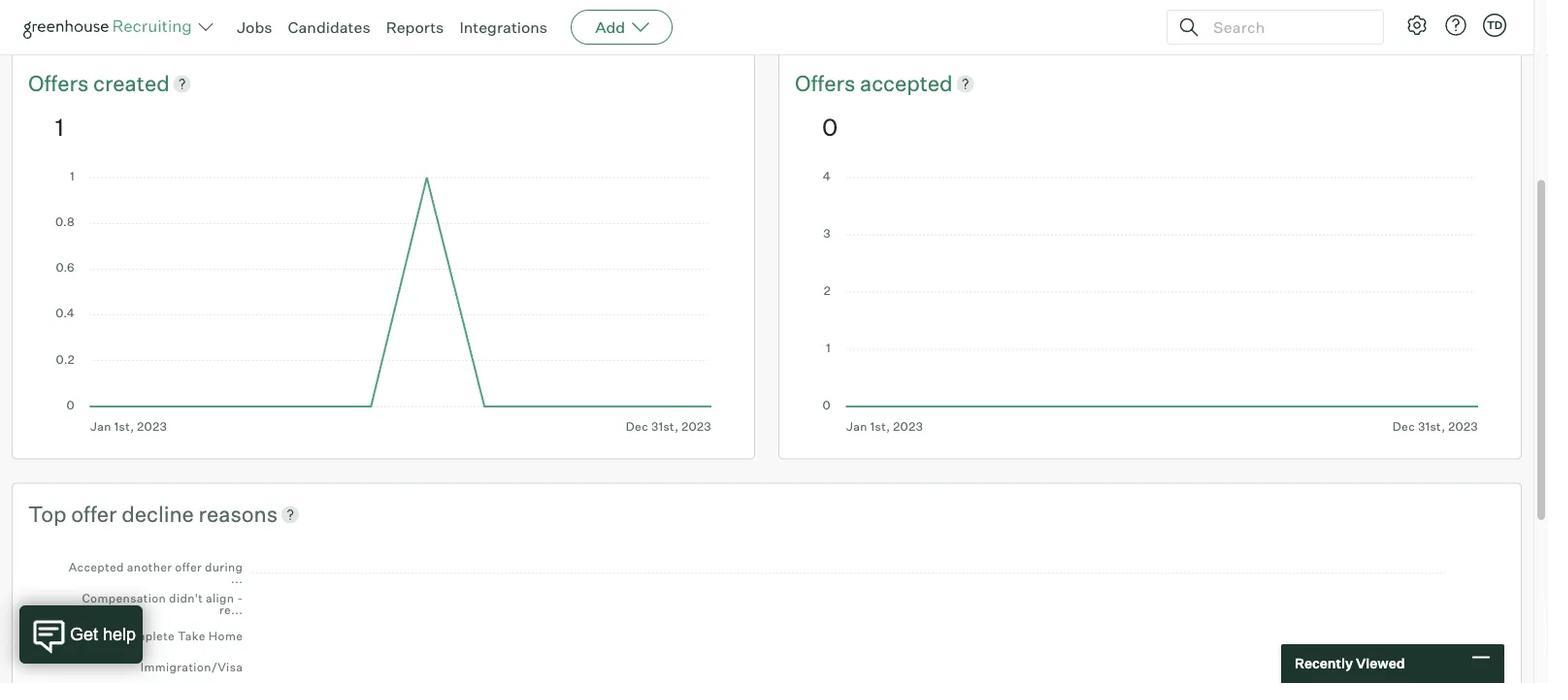 Task type: vqa. For each thing, say whether or not it's contained in the screenshot.
created
yes



Task type: describe. For each thing, give the bounding box(es) containing it.
reasons
[[199, 501, 278, 528]]

Search text field
[[1209, 13, 1366, 41]]

accepted link
[[860, 68, 953, 98]]

accepted
[[860, 70, 953, 96]]

add
[[595, 17, 626, 37]]

integrations
[[460, 17, 548, 37]]

created
[[93, 70, 170, 96]]

jobs link
[[237, 17, 272, 37]]

candidates link
[[288, 17, 371, 37]]

candidates
[[288, 17, 371, 37]]

xychart image for 0
[[822, 172, 1479, 434]]

td button
[[1484, 14, 1507, 37]]

jobs
[[237, 17, 272, 37]]

feb '23
[[938, 352, 983, 366]]

configure image
[[1406, 14, 1429, 37]]



Task type: locate. For each thing, give the bounding box(es) containing it.
xychart image for 1
[[55, 172, 712, 434]]

xychart image
[[55, 172, 712, 434], [822, 172, 1479, 434], [55, 548, 1479, 684]]

offers up '1'
[[28, 70, 93, 96]]

offers link up '1'
[[28, 68, 93, 98]]

0 horizontal spatial offers
[[28, 70, 93, 96]]

1 horizontal spatial offers link
[[795, 68, 860, 98]]

reports
[[386, 17, 444, 37]]

offers
[[28, 70, 93, 96], [795, 70, 860, 96]]

recently viewed
[[1295, 655, 1406, 672]]

td
[[1488, 18, 1503, 32]]

1 offers from the left
[[28, 70, 93, 96]]

greenhouse recruiting image
[[23, 16, 198, 39]]

offers link for 0
[[795, 68, 860, 98]]

offers for 0
[[795, 70, 860, 96]]

viewed
[[1357, 655, 1406, 672]]

offers link up 0
[[795, 68, 860, 98]]

recently
[[1295, 655, 1354, 672]]

'23
[[964, 352, 983, 366]]

offers for 1
[[28, 70, 93, 96]]

decline
[[122, 501, 194, 528]]

1 horizontal spatial offers
[[795, 70, 860, 96]]

offers link for 1
[[28, 68, 93, 98]]

2 offers from the left
[[795, 70, 860, 96]]

feb
[[938, 352, 960, 366]]

1 offers link from the left
[[28, 68, 93, 98]]

integrations link
[[460, 17, 548, 37]]

offers link
[[28, 68, 93, 98], [795, 68, 860, 98]]

top offer decline
[[28, 501, 199, 528]]

1
[[55, 112, 64, 141]]

2 offers link from the left
[[795, 68, 860, 98]]

reports link
[[386, 17, 444, 37]]

created link
[[93, 68, 170, 98]]

offer
[[71, 501, 117, 528]]

td button
[[1480, 10, 1511, 41]]

0 horizontal spatial offers link
[[28, 68, 93, 98]]

offers up 0
[[795, 70, 860, 96]]

top
[[28, 501, 67, 528]]

0
[[822, 112, 838, 141]]

add button
[[571, 10, 673, 45]]



